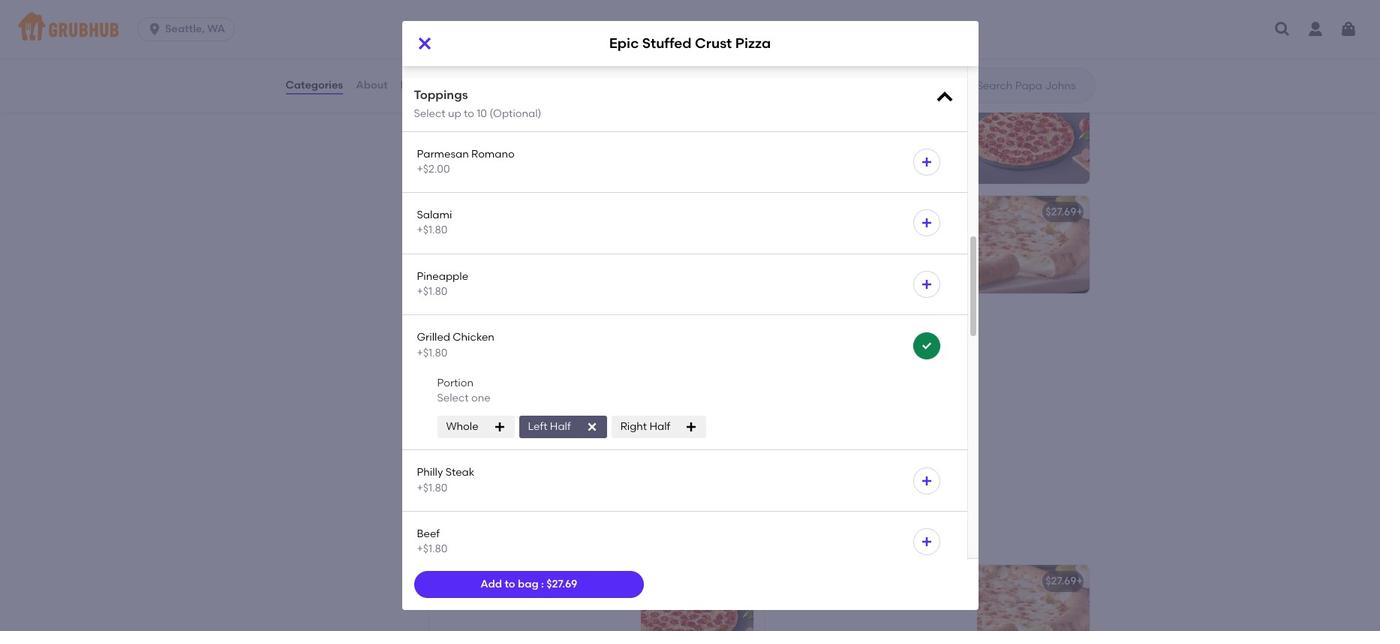 Task type: vqa. For each thing, say whether or not it's contained in the screenshot.
the works pizza "image"
yes



Task type: locate. For each thing, give the bounding box(es) containing it.
a- for second shaq-a-roni pizza button from the bottom of the page
[[469, 206, 480, 218]]

half right 'right'
[[649, 420, 670, 433]]

2 vertical spatial epic stuffed crust pizza image
[[977, 565, 1089, 631]]

Search Papa Johns search field
[[975, 79, 1090, 93]]

select inside portion select one
[[437, 392, 469, 405]]

to left bag
[[505, 578, 515, 590]]

2 vertical spatial shaq-a-roni pizza image
[[640, 565, 753, 631]]

1 vertical spatial +
[[1076, 206, 1083, 218]]

select down portion
[[437, 392, 469, 405]]

2 +$1.80 from the top
[[417, 285, 448, 298]]

half for left half
[[550, 420, 571, 433]]

0 vertical spatial epic
[[609, 35, 639, 52]]

select for toppings
[[414, 107, 445, 120]]

4 +$1.80 from the top
[[417, 482, 448, 494]]

reviews button
[[400, 59, 443, 113]]

1 vertical spatial shaq-
[[438, 575, 469, 588]]

+$1.80 down grilled
[[417, 346, 448, 359]]

to left 10
[[464, 107, 474, 120]]

alfredo
[[420, 29, 457, 42]]

1 vertical spatial shaq-a-roni pizza
[[438, 575, 533, 588]]

whole
[[446, 420, 478, 433]]

sellers
[[464, 357, 517, 376]]

shaq-a-roni pizza image for second shaq-a-roni pizza button from the bottom of the page
[[640, 196, 753, 293]]

1 vertical spatial stuffed
[[461, 416, 499, 429]]

salami
[[417, 209, 452, 221]]

svg image
[[1339, 20, 1358, 38], [613, 30, 625, 42], [415, 35, 433, 53], [934, 87, 955, 108], [920, 217, 932, 229], [920, 278, 932, 290]]

1 horizontal spatial half
[[649, 420, 670, 433]]

show less button
[[423, 299, 1095, 332]]

0 horizontal spatial half
[[550, 420, 571, 433]]

a- right 'salami'
[[469, 206, 480, 218]]

1 a- from the top
[[469, 206, 480, 218]]

1 vertical spatial epic stuffed crust pizza
[[436, 416, 559, 429]]

5 +$1.80 from the top
[[417, 543, 448, 556]]

+$1.80 down 'salami'
[[417, 224, 448, 237]]

roni down parmesan romano +$2.00
[[480, 206, 503, 218]]

roni for 1st shaq-a-roni pizza button from the bottom
[[480, 575, 503, 588]]

romano
[[471, 147, 515, 160]]

shaq- left the add
[[438, 575, 469, 588]]

select down toppings
[[414, 107, 445, 120]]

$27.69
[[1045, 206, 1076, 218], [1045, 575, 1076, 588], [546, 578, 577, 590]]

grubhub
[[511, 378, 557, 391]]

categories
[[286, 79, 343, 91]]

shaq- down the +$2.00
[[438, 206, 469, 218]]

1 vertical spatial to
[[505, 578, 515, 590]]

half right "left"
[[550, 420, 571, 433]]

svg image inside main navigation navigation
[[1339, 20, 1358, 38]]

philly steak +$1.80
[[417, 466, 474, 494]]

grilled chicken +$1.80
[[417, 331, 494, 359]]

shaq-
[[438, 206, 469, 218], [438, 575, 469, 588]]

2 + from the top
[[1076, 206, 1083, 218]]

shaq-a-roni pizza down parmesan romano +$2.00
[[438, 206, 533, 218]]

epic stuffed crust pizza image
[[977, 196, 1089, 293], [642, 403, 755, 501], [977, 565, 1089, 631]]

(optional)
[[490, 107, 541, 120]]

stuffed
[[642, 35, 692, 52], [461, 416, 499, 429]]

a-
[[469, 206, 480, 218], [469, 575, 480, 588]]

seattle,
[[165, 23, 205, 35]]

3 +$1.80 from the top
[[417, 346, 448, 359]]

svg image
[[1273, 20, 1291, 38], [147, 22, 162, 37], [920, 156, 932, 168], [920, 340, 932, 352], [493, 421, 505, 433], [586, 421, 598, 433], [685, 421, 697, 433], [920, 475, 932, 487], [920, 536, 932, 548]]

a- down the featured
[[469, 575, 480, 588]]

1 +$1.80 from the top
[[417, 224, 448, 237]]

seattle, wa
[[165, 23, 225, 35]]

parmesan romano +$2.00
[[417, 147, 515, 175]]

0 vertical spatial a-
[[469, 206, 480, 218]]

2 shaq-a-roni pizza from the top
[[438, 575, 533, 588]]

0 vertical spatial shaq-a-roni pizza button
[[429, 196, 753, 293]]

alfredo sauce
[[420, 29, 492, 42]]

pineapple
[[417, 270, 468, 283]]

up
[[448, 107, 461, 120]]

1 vertical spatial a-
[[469, 575, 480, 588]]

0 vertical spatial $27.69 +
[[1045, 206, 1083, 218]]

select
[[414, 107, 445, 120], [437, 392, 469, 405]]

pizza for second shaq-a-roni pizza button from the bottom of the page
[[506, 206, 533, 218]]

roni left bag
[[480, 575, 503, 588]]

pizza for 1st shaq-a-roni pizza button from the bottom
[[506, 575, 533, 588]]

0 horizontal spatial stuffed
[[461, 416, 499, 429]]

1 vertical spatial crust
[[501, 416, 529, 429]]

on
[[496, 378, 509, 391]]

half
[[550, 420, 571, 433], [649, 420, 670, 433]]

0 vertical spatial shaq-a-roni pizza
[[438, 206, 533, 218]]

0 vertical spatial roni
[[480, 206, 503, 218]]

shaq-a-roni pizza image
[[977, 86, 1089, 184], [640, 196, 753, 293], [640, 565, 753, 631]]

shaq-a-roni pizza down featured selection
[[438, 575, 533, 588]]

add
[[480, 578, 502, 590]]

1 horizontal spatial crust
[[695, 35, 732, 52]]

$27.69 for topmost epic stuffed crust pizza image
[[1045, 206, 1076, 218]]

shaq-a-roni pizza button
[[429, 196, 753, 293], [429, 565, 753, 631]]

+$1.80 for pineapple
[[417, 285, 448, 298]]

reviews
[[400, 79, 442, 91]]

0 vertical spatial shaq-
[[438, 206, 469, 218]]

left half
[[528, 420, 571, 433]]

beef
[[417, 528, 440, 540]]

+$1.80 inside pineapple +$1.80
[[417, 285, 448, 298]]

+$1.80 inside "salami +$1.80"
[[417, 224, 448, 237]]

portion select one
[[437, 377, 490, 405]]

epic left "the meats pizza" image at the top of the page
[[609, 35, 639, 52]]

epic
[[609, 35, 639, 52], [436, 416, 459, 429]]

shaq-a-roni pizza for second shaq-a-roni pizza button from the bottom of the page
[[438, 206, 533, 218]]

2 shaq- from the top
[[438, 575, 469, 588]]

0 vertical spatial +
[[1076, 96, 1083, 109]]

+$1.80 inside philly steak +$1.80
[[417, 482, 448, 494]]

2 shaq-a-roni pizza button from the top
[[429, 565, 753, 631]]

3 + from the top
[[1076, 575, 1083, 588]]

salami +$1.80
[[417, 209, 452, 237]]

+$1.80 down philly
[[417, 482, 448, 494]]

1 roni from the top
[[480, 206, 503, 218]]

half for right half
[[649, 420, 670, 433]]

$19.29 +
[[1046, 96, 1083, 109]]

2 vertical spatial +
[[1076, 575, 1083, 588]]

1 vertical spatial select
[[437, 392, 469, 405]]

$19.29
[[1046, 96, 1076, 109]]

epic stuffed crust pizza
[[609, 35, 771, 52], [436, 416, 559, 429]]

1 vertical spatial roni
[[480, 575, 503, 588]]

pizza
[[735, 35, 771, 52], [522, 96, 549, 109], [506, 206, 533, 218], [532, 416, 559, 429], [506, 575, 533, 588]]

1 half from the left
[[550, 420, 571, 433]]

bag
[[518, 578, 539, 590]]

best
[[426, 357, 461, 376]]

left
[[528, 420, 547, 433]]

0 horizontal spatial epic
[[436, 416, 459, 429]]

1 vertical spatial $27.69 +
[[1045, 575, 1083, 588]]

+$1.80 down pineapple
[[417, 285, 448, 298]]

2 half from the left
[[649, 420, 670, 433]]

1 vertical spatial shaq-a-roni pizza image
[[640, 196, 753, 293]]

1 horizontal spatial epic
[[609, 35, 639, 52]]

0 vertical spatial select
[[414, 107, 445, 120]]

0 horizontal spatial epic stuffed crust pizza
[[436, 416, 559, 429]]

+
[[1076, 96, 1083, 109], [1076, 206, 1083, 218], [1076, 575, 1083, 588]]

$27.69 for the bottommost epic stuffed crust pizza image
[[1045, 575, 1076, 588]]

2 a- from the top
[[469, 575, 480, 588]]

crust
[[695, 35, 732, 52], [501, 416, 529, 429]]

1 shaq-a-roni pizza from the top
[[438, 206, 533, 218]]

epic down portion select one
[[436, 416, 459, 429]]

roni
[[480, 206, 503, 218], [480, 575, 503, 588]]

1 vertical spatial shaq-a-roni pizza button
[[429, 565, 753, 631]]

0 vertical spatial to
[[464, 107, 474, 120]]

select inside 'toppings select up to 10 (optional)'
[[414, 107, 445, 120]]

0 horizontal spatial to
[[464, 107, 474, 120]]

grilled
[[417, 331, 450, 344]]

1 horizontal spatial stuffed
[[642, 35, 692, 52]]

+$1.80 down beef
[[417, 543, 448, 556]]

most
[[426, 378, 450, 391]]

2 roni from the top
[[480, 575, 503, 588]]

$27.69 +
[[1045, 206, 1083, 218], [1045, 575, 1083, 588]]

+$1.80
[[417, 224, 448, 237], [417, 285, 448, 298], [417, 346, 448, 359], [417, 482, 448, 494], [417, 543, 448, 556]]

pizza inside button
[[522, 96, 549, 109]]

1 horizontal spatial epic stuffed crust pizza
[[609, 35, 771, 52]]

shaq-a-roni pizza
[[438, 206, 533, 218], [438, 575, 533, 588]]

less
[[765, 309, 784, 322]]

add to bag : $27.69
[[480, 578, 577, 590]]

1 vertical spatial epic stuffed crust pizza image
[[642, 403, 755, 501]]

sauce
[[459, 29, 492, 42]]

0 horizontal spatial crust
[[501, 416, 529, 429]]

0 vertical spatial crust
[[695, 35, 732, 52]]

1 vertical spatial epic
[[436, 416, 459, 429]]

to
[[464, 107, 474, 120], [505, 578, 515, 590]]



Task type: describe. For each thing, give the bounding box(es) containing it.
featured
[[426, 530, 497, 549]]

about
[[356, 79, 388, 91]]

epic inside button
[[436, 416, 459, 429]]

shaq-a-roni pizza for 1st shaq-a-roni pizza button from the bottom
[[438, 575, 533, 588]]

show
[[734, 309, 762, 322]]

stuffed inside button
[[461, 416, 499, 429]]

toppings select up to 10 (optional)
[[414, 88, 541, 120]]

wa
[[207, 23, 225, 35]]

one
[[471, 392, 490, 405]]

a- for 1st shaq-a-roni pizza button from the bottom
[[469, 575, 480, 588]]

to inside 'toppings select up to 10 (optional)'
[[464, 107, 474, 120]]

super hawaiian pizza image
[[640, 86, 753, 184]]

+$1.80 inside grilled chicken +$1.80
[[417, 346, 448, 359]]

ordered
[[453, 378, 493, 391]]

1 shaq- from the top
[[438, 206, 469, 218]]

super
[[438, 96, 468, 109]]

main navigation navigation
[[0, 0, 1380, 59]]

:
[[541, 578, 544, 590]]

1 shaq-a-roni pizza button from the top
[[429, 196, 753, 293]]

right half
[[620, 420, 670, 433]]

epic stuffed crust pizza button
[[427, 403, 755, 501]]

toppings
[[414, 88, 468, 102]]

pineapple +$1.80
[[417, 270, 468, 298]]

0 vertical spatial epic stuffed crust pizza image
[[977, 196, 1089, 293]]

svg image inside seattle, wa button
[[147, 22, 162, 37]]

parmesan
[[417, 147, 469, 160]]

epic stuffed crust pizza inside epic stuffed crust pizza button
[[436, 416, 559, 429]]

about button
[[355, 59, 388, 113]]

seattle, wa button
[[137, 17, 241, 41]]

super hawaiian pizza
[[438, 96, 549, 109]]

crust inside epic stuffed crust pizza button
[[501, 416, 529, 429]]

the meats pizza image
[[640, 0, 753, 74]]

2 $27.69 + from the top
[[1045, 575, 1083, 588]]

0 vertical spatial epic stuffed crust pizza
[[609, 35, 771, 52]]

shaq-a-roni pizza image for 1st shaq-a-roni pizza button from the bottom
[[640, 565, 753, 631]]

+$1.80 for salami
[[417, 224, 448, 237]]

+$1.80 for beef
[[417, 543, 448, 556]]

the works pizza image
[[977, 0, 1089, 74]]

steak
[[445, 466, 474, 479]]

+$2.00
[[417, 163, 450, 175]]

0 vertical spatial shaq-a-roni pizza image
[[977, 86, 1089, 184]]

search icon image
[[953, 77, 971, 95]]

philly
[[417, 466, 443, 479]]

0 vertical spatial stuffed
[[642, 35, 692, 52]]

best sellers most ordered on grubhub
[[426, 357, 557, 391]]

categories button
[[285, 59, 344, 113]]

chicken
[[453, 331, 494, 344]]

hawaiian
[[470, 96, 520, 109]]

1 + from the top
[[1076, 96, 1083, 109]]

right
[[620, 420, 647, 433]]

roni for second shaq-a-roni pizza button from the bottom of the page
[[480, 206, 503, 218]]

featured selection
[[426, 530, 575, 549]]

beef +$1.80
[[417, 528, 448, 556]]

pizza for epic stuffed crust pizza button
[[532, 416, 559, 429]]

select for portion
[[437, 392, 469, 405]]

1 horizontal spatial to
[[505, 578, 515, 590]]

selection
[[501, 530, 575, 549]]

super hawaiian pizza button
[[429, 86, 753, 184]]

show less
[[734, 309, 784, 322]]

1 $27.69 + from the top
[[1045, 206, 1083, 218]]

10
[[477, 107, 487, 120]]

portion
[[437, 377, 474, 389]]



